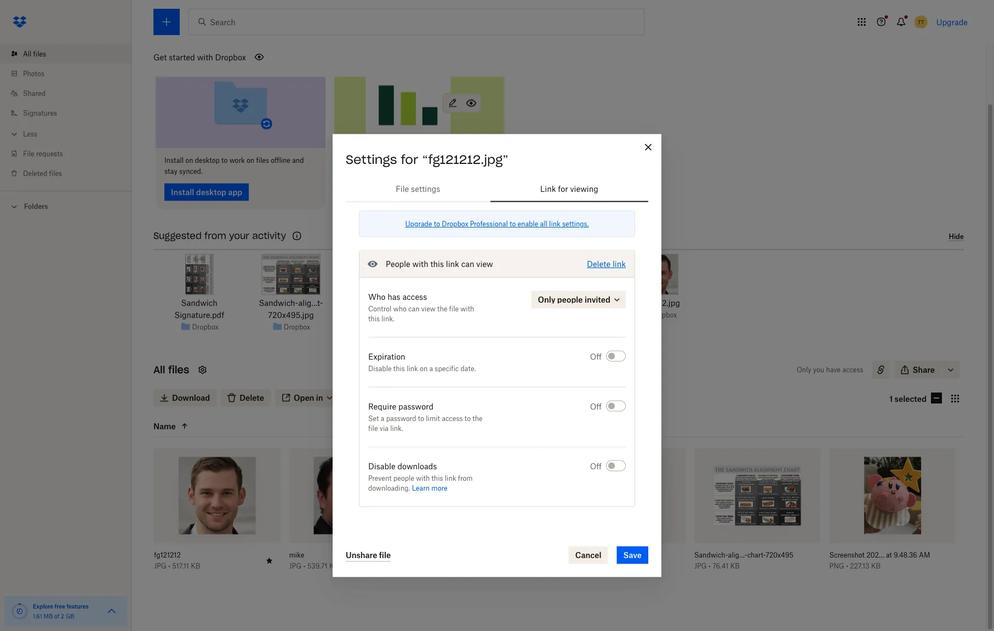 Task type: locate. For each thing, give the bounding box(es) containing it.
link right all
[[549, 220, 561, 228]]

screenshot up png
[[830, 551, 865, 559]]

mike button
[[289, 551, 391, 560]]

4 jpg from the left
[[695, 562, 707, 570]]

settings
[[411, 184, 440, 194]]

to
[[222, 157, 228, 165], [434, 220, 440, 228], [510, 220, 516, 228], [418, 414, 424, 423], [465, 414, 471, 423]]

1 vertical spatial off
[[590, 402, 602, 411]]

1 horizontal spatial upgrade
[[937, 17, 968, 27]]

files inside the deleted files link
[[49, 169, 62, 177]]

unshare file button
[[346, 549, 391, 562]]

1 horizontal spatial and
[[418, 157, 429, 165]]

sandwich-alig…t- 720x495.jpg
[[259, 299, 323, 320]]

1 vertical spatial can
[[408, 305, 420, 313]]

1 vertical spatial share
[[913, 365, 935, 375]]

0 vertical spatial upgrade
[[937, 17, 968, 27]]

folders button
[[0, 198, 132, 214]]

screenshot up am.png
[[345, 299, 387, 308]]

0 vertical spatial can
[[461, 259, 475, 269]]

unshare
[[346, 550, 377, 559]]

dropbox link for sandwich turned.jpg
[[467, 310, 494, 320]]

kb
[[191, 562, 200, 570], [329, 562, 339, 570], [598, 562, 607, 570], [731, 562, 740, 570], [872, 562, 881, 570]]

• inside sandwich turned jpg • 111.02 kb
[[574, 562, 576, 570]]

1 vertical spatial view
[[477, 259, 493, 269]]

share inside share files with anyone and control edit or view access.
[[343, 157, 362, 165]]

0 horizontal spatial file
[[23, 149, 34, 158]]

1 horizontal spatial people
[[557, 295, 583, 304]]

a left the specific
[[430, 365, 433, 373]]

dropbox down the signature.pdf
[[192, 323, 219, 331]]

dropbox inside "link for viewing" tab panel
[[442, 220, 469, 228]]

with right started
[[197, 52, 213, 62]]

link
[[549, 220, 561, 228], [446, 259, 459, 269], [613, 259, 626, 269], [407, 365, 418, 373], [445, 474, 456, 482]]

• left 76.41
[[709, 562, 711, 570]]

1 vertical spatial for
[[558, 184, 568, 194]]

5 kb from the left
[[872, 562, 881, 570]]

less
[[23, 130, 37, 138]]

with left anyone on the left of the page
[[378, 157, 392, 165]]

2 horizontal spatial on
[[420, 365, 428, 373]]

prevent
[[368, 474, 392, 482]]

0 horizontal spatial sandwich
[[181, 299, 217, 308]]

0 horizontal spatial share
[[343, 157, 362, 165]]

sandwich up 111.02 at the right
[[559, 551, 591, 559]]

file, sandwich signature.pdf row
[[424, 448, 551, 578]]

and right offline
[[292, 157, 304, 165]]

on right work
[[247, 157, 254, 165]]

/screenshot 2023-08-18 at 9.48.36 am.png image
[[368, 254, 398, 295]]

1 horizontal spatial can
[[461, 259, 475, 269]]

4 kb from the left
[[731, 562, 740, 570]]

access inside who has access control who can view the file with this link.
[[403, 292, 427, 301]]

1 kb from the left
[[191, 562, 200, 570]]

/sandwich alignment chart 720x495.jpg image
[[262, 254, 320, 295]]

only inside dropdown button
[[538, 295, 556, 304]]

synced.
[[179, 168, 203, 176]]

this inside expiration disable this link on a specific date.
[[394, 365, 405, 373]]

for inside tab
[[558, 184, 568, 194]]

offline
[[271, 157, 291, 165]]

with for files
[[378, 157, 392, 165]]

all inside list item
[[23, 50, 31, 58]]

quota usage element
[[11, 603, 29, 620]]

screenshot 202… at 9.48.36 am button
[[830, 551, 932, 560]]

with inside share files with anyone and control edit or view access.
[[378, 157, 392, 165]]

• inside screenshot 202… at 9.48.36 am png • 227.13 kb
[[846, 562, 849, 570]]

file inside tab
[[396, 184, 409, 194]]

jpg left 76.41
[[695, 562, 707, 570]]

this down control
[[368, 315, 380, 323]]

1 horizontal spatial sandwich
[[437, 299, 473, 308]]

am
[[919, 551, 931, 559]]

professional
[[470, 220, 508, 228]]

save button
[[617, 546, 649, 564]]

mike jpg • 539.71 kb
[[289, 551, 339, 570]]

1
[[890, 394, 893, 404]]

• left 539.71
[[303, 562, 306, 570]]

all files inside list item
[[23, 50, 46, 58]]

2 off from the top
[[590, 402, 602, 411]]

0 vertical spatial a
[[430, 365, 433, 373]]

mike.jpg
[[551, 299, 582, 308]]

2 kb from the left
[[329, 562, 339, 570]]

/sandwich signature.pdf image
[[185, 254, 213, 295]]

1 vertical spatial from
[[458, 474, 473, 482]]

dropbox inside fg121212.jpg dropbox
[[651, 311, 677, 319]]

with inside who has access control who can view the file with this link.
[[461, 305, 474, 313]]

view
[[477, 157, 491, 165], [477, 259, 493, 269], [421, 305, 436, 313]]

2 horizontal spatial file
[[449, 305, 459, 313]]

0 vertical spatial view
[[477, 157, 491, 165]]

2
[[61, 613, 64, 620]]

kb down mike button
[[329, 562, 339, 570]]

dropbox link down 720x495.jpg on the left of page
[[284, 322, 310, 333]]

screenshot inside screenshot 202… at 9.48.36 am png • 227.13 kb
[[830, 551, 865, 559]]

• inside mike jpg • 539.71 kb
[[303, 562, 306, 570]]

0 horizontal spatial access
[[403, 292, 427, 301]]

invited
[[585, 295, 611, 304]]

disable inside expiration disable this link on a specific date.
[[368, 365, 392, 373]]

for right link
[[558, 184, 568, 194]]

1 vertical spatial only
[[797, 366, 812, 374]]

4 • from the left
[[709, 562, 711, 570]]

with up learn on the bottom left of the page
[[416, 474, 430, 482]]

password up via at the bottom left of the page
[[386, 414, 416, 423]]

dropbox link down the signature.pdf
[[192, 322, 219, 333]]

control
[[368, 305, 392, 313]]

anyone
[[394, 157, 416, 165]]

0 vertical spatial link.
[[382, 315, 395, 323]]

1 horizontal spatial file
[[396, 184, 409, 194]]

3 kb from the left
[[598, 562, 607, 570]]

0 vertical spatial for
[[401, 152, 419, 167]]

this up more
[[432, 474, 443, 482]]

dropbox link down mike.jpg link
[[559, 310, 586, 320]]

kb down alig…-
[[731, 562, 740, 570]]

who has access control who can view the file with this link.
[[368, 292, 474, 323]]

disable down expiration
[[368, 365, 392, 373]]

sandwich for sandwich signature.pdf
[[181, 299, 217, 308]]

for up file settings
[[401, 152, 419, 167]]

2 horizontal spatial sandwich
[[559, 551, 591, 559]]

screenshot 20…8.36 am.png
[[345, 299, 420, 320]]

1 horizontal spatial all
[[154, 364, 165, 376]]

jpg down fg121212
[[154, 562, 167, 570]]

delete link link
[[587, 259, 626, 269]]

have
[[826, 366, 841, 374]]

from inside prevent people with this link from downloading.
[[458, 474, 473, 482]]

photos link
[[9, 64, 132, 83]]

0 vertical spatial the
[[438, 305, 448, 313]]

the inside require password set a password to limit access to the file via link.
[[473, 414, 483, 423]]

shared link
[[9, 83, 132, 103]]

disable downloads
[[368, 461, 437, 471]]

file left settings
[[396, 184, 409, 194]]

0 vertical spatial password
[[399, 402, 434, 411]]

can right who at the left of page
[[408, 305, 420, 313]]

all files
[[23, 50, 46, 58], [154, 364, 189, 376]]

2 and from the left
[[418, 157, 429, 165]]

dropbox right started
[[215, 52, 246, 62]]

1 vertical spatial a
[[381, 414, 385, 423]]

0 vertical spatial file
[[23, 149, 34, 158]]

1 • from the left
[[168, 562, 170, 570]]

share for share files with anyone and control edit or view access.
[[343, 157, 362, 165]]

sandwich- up 76.41
[[695, 551, 728, 559]]

only you have access
[[797, 366, 864, 374]]

1 vertical spatial disable
[[368, 461, 396, 471]]

requests
[[36, 149, 63, 158]]

2 vertical spatial view
[[421, 305, 436, 313]]

dropbox link
[[467, 310, 494, 320], [559, 310, 586, 320], [651, 310, 677, 320], [192, 322, 219, 333], [284, 322, 310, 333], [376, 322, 402, 333]]

tab list inside settings for "fg121212.jpg" dialog
[[346, 176, 649, 202]]

1 off from the top
[[590, 352, 602, 361]]

with for started
[[197, 52, 213, 62]]

0 horizontal spatial all
[[23, 50, 31, 58]]

1 and from the left
[[292, 157, 304, 165]]

jpg down the "mike"
[[289, 562, 302, 570]]

for
[[401, 152, 419, 167], [558, 184, 568, 194]]

/mike.jpg image
[[546, 254, 587, 295]]

can inside who has access control who can view the file with this link.
[[408, 305, 420, 313]]

2 vertical spatial off
[[590, 462, 602, 471]]

5 • from the left
[[846, 562, 849, 570]]

• down fg121212
[[168, 562, 170, 570]]

sandwich down '/sandwich turned.jpg' image
[[437, 299, 473, 308]]

with inside prevent people with this link from downloading.
[[416, 474, 430, 482]]

0 vertical spatial sandwich-
[[259, 299, 298, 308]]

all files list item
[[0, 44, 132, 64]]

suggested
[[154, 231, 202, 242]]

1 horizontal spatial sandwich-
[[695, 551, 728, 559]]

file down less
[[23, 149, 34, 158]]

link. down control
[[382, 315, 395, 323]]

1 vertical spatial link.
[[390, 424, 403, 433]]

1 horizontal spatial screenshot
[[830, 551, 865, 559]]

link right the delete
[[613, 259, 626, 269]]

0 horizontal spatial and
[[292, 157, 304, 165]]

tab list containing file settings
[[346, 176, 649, 202]]

1 vertical spatial upgrade
[[405, 220, 432, 228]]

link left the specific
[[407, 365, 418, 373]]

downloading.
[[368, 484, 410, 492]]

jpg left 111.02 at the right
[[559, 562, 572, 570]]

file, fg121212.jpg row
[[154, 448, 280, 578]]

access
[[403, 292, 427, 301], [843, 366, 864, 374], [442, 414, 463, 423]]

dropbox down mike.jpg link
[[559, 311, 586, 319]]

0 horizontal spatial people
[[394, 474, 414, 482]]

kb inside mike jpg • 539.71 kb
[[329, 562, 339, 570]]

1 horizontal spatial from
[[458, 474, 473, 482]]

name
[[154, 422, 176, 431]]

settings for "fg121212.jpg" dialog
[[333, 134, 662, 577]]

0 horizontal spatial can
[[408, 305, 420, 313]]

1 horizontal spatial only
[[797, 366, 812, 374]]

0 vertical spatial file
[[449, 305, 459, 313]]

2 jpg from the left
[[289, 562, 302, 570]]

this left '/sandwich turned.jpg' image
[[431, 259, 444, 269]]

files inside install on desktop to work on files offline and stay synced.
[[256, 157, 269, 165]]

0 vertical spatial all
[[23, 50, 31, 58]]

• left 111.02 at the right
[[574, 562, 576, 570]]

share up selected at right bottom
[[913, 365, 935, 375]]

dropbox down sandwich turned.jpg
[[467, 311, 494, 319]]

sandwich
[[181, 299, 217, 308], [437, 299, 473, 308], [559, 551, 591, 559]]

files inside the 'all files' link
[[33, 50, 46, 58]]

link. right via at the bottom left of the page
[[390, 424, 403, 433]]

fg121212.jpg
[[636, 299, 680, 308]]

list
[[0, 37, 132, 191]]

get started with dropbox
[[154, 52, 246, 62]]

a inside expiration disable this link on a specific date.
[[430, 365, 433, 373]]

dropbox left professional
[[442, 220, 469, 228]]

access right limit
[[442, 414, 463, 423]]

1 vertical spatial the
[[473, 414, 483, 423]]

a inside require password set a password to limit access to the file via link.
[[381, 414, 385, 423]]

1 horizontal spatial all files
[[154, 364, 189, 376]]

dropbox down am.png
[[376, 323, 402, 331]]

password
[[399, 402, 434, 411], [386, 414, 416, 423]]

people for only
[[557, 295, 583, 304]]

1 horizontal spatial share
[[913, 365, 935, 375]]

1 disable from the top
[[368, 365, 392, 373]]

dropbox link for sandwich-alig…t- 720x495.jpg
[[284, 322, 310, 333]]

1 horizontal spatial for
[[558, 184, 568, 194]]

sandwich- inside sandwich-alig…t- 720x495.jpg
[[259, 299, 298, 308]]

sandwich-alig…-chart-720x495 jpg • 76.41 kb
[[695, 551, 794, 570]]

view up turned.jpg
[[477, 259, 493, 269]]

the right 20…8.36 at the left of page
[[438, 305, 448, 313]]

get
[[154, 52, 167, 62]]

link.
[[382, 315, 395, 323], [390, 424, 403, 433]]

disable up prevent in the left of the page
[[368, 461, 396, 471]]

file right unshare
[[379, 550, 391, 559]]

only
[[538, 295, 556, 304], [797, 366, 812, 374]]

0 vertical spatial from
[[205, 231, 226, 242]]

3 • from the left
[[574, 562, 576, 570]]

0 vertical spatial share
[[343, 157, 362, 165]]

1 vertical spatial password
[[386, 414, 416, 423]]

install
[[164, 157, 184, 165]]

share up access.
[[343, 157, 362, 165]]

0 vertical spatial all files
[[23, 50, 46, 58]]

0 horizontal spatial sandwich-
[[259, 299, 298, 308]]

file, sandwich turned.jpg row
[[559, 448, 686, 578]]

1 vertical spatial all files
[[154, 364, 189, 376]]

file, screenshot 2023-08-18 at 9.48.36 am.png row
[[830, 448, 956, 578]]

0 horizontal spatial file
[[368, 424, 378, 433]]

0 horizontal spatial for
[[401, 152, 419, 167]]

share inside button
[[913, 365, 935, 375]]

upgrade inside "link for viewing" tab panel
[[405, 220, 432, 228]]

file inside who has access control who can view the file with this link.
[[449, 305, 459, 313]]

folders
[[24, 202, 48, 211]]

can up sandwich turned.jpg
[[461, 259, 475, 269]]

cancel
[[575, 550, 602, 560]]

2 disable from the top
[[368, 461, 396, 471]]

this down expiration
[[394, 365, 405, 373]]

file inside unshare file button
[[379, 550, 391, 559]]

desktop
[[195, 157, 220, 165]]

1 vertical spatial file
[[396, 184, 409, 194]]

a
[[430, 365, 433, 373], [381, 414, 385, 423]]

kb down turned
[[598, 562, 607, 570]]

file down set
[[368, 424, 378, 433]]

sandwich inside sandwich signature.pdf
[[181, 299, 217, 308]]

upgrade for upgrade
[[937, 17, 968, 27]]

1 horizontal spatial the
[[473, 414, 483, 423]]

and left control
[[418, 157, 429, 165]]

activity
[[252, 231, 286, 242]]

dropbox down fg121212.jpg link
[[651, 311, 677, 319]]

dropbox link down am.png
[[376, 322, 402, 333]]

111.02
[[578, 562, 596, 570]]

1 vertical spatial file
[[368, 424, 378, 433]]

1 horizontal spatial access
[[442, 414, 463, 423]]

all
[[23, 50, 31, 58], [154, 364, 165, 376]]

people inside dropdown button
[[557, 295, 583, 304]]

1 vertical spatial sandwich-
[[695, 551, 728, 559]]

a right set
[[381, 414, 385, 423]]

0 horizontal spatial upgrade
[[405, 220, 432, 228]]

cancel button
[[569, 546, 608, 564]]

0 vertical spatial access
[[403, 292, 427, 301]]

2 vertical spatial file
[[379, 550, 391, 559]]

to left limit
[[418, 414, 424, 423]]

started
[[169, 52, 195, 62]]

and inside share files with anyone and control edit or view access.
[[418, 157, 429, 165]]

dropbox link down sandwich turned.jpg
[[467, 310, 494, 320]]

3 jpg from the left
[[559, 562, 572, 570]]

share for share
[[913, 365, 935, 375]]

2 vertical spatial access
[[442, 414, 463, 423]]

settings
[[346, 152, 397, 167]]

0 vertical spatial only
[[538, 295, 556, 304]]

has
[[388, 292, 401, 301]]

for for settings
[[401, 152, 419, 167]]

1 vertical spatial people
[[394, 474, 414, 482]]

227.13
[[850, 562, 870, 570]]

link
[[540, 184, 556, 194]]

view right or
[[477, 157, 491, 165]]

0 horizontal spatial all files
[[23, 50, 46, 58]]

0 horizontal spatial the
[[438, 305, 448, 313]]

screenshot inside screenshot 20…8.36 am.png
[[345, 299, 387, 308]]

and inside install on desktop to work on files offline and stay synced.
[[292, 157, 304, 165]]

1 horizontal spatial file
[[379, 550, 391, 559]]

access right have
[[843, 366, 864, 374]]

with right people
[[413, 259, 429, 269]]

kb inside screenshot 202… at 9.48.36 am png • 227.13 kb
[[872, 562, 881, 570]]

kb down "fg121212" button
[[191, 562, 200, 570]]

view right 20…8.36 at the left of page
[[421, 305, 436, 313]]

share files with anyone and control edit or view access.
[[343, 157, 491, 176]]

access up who at the left of page
[[403, 292, 427, 301]]

on left the specific
[[420, 365, 428, 373]]

with left turned.jpg
[[461, 305, 474, 313]]

• right png
[[846, 562, 849, 570]]

the right limit
[[473, 414, 483, 423]]

sandwich- inside sandwich-alig…-chart-720x495 jpg • 76.41 kb
[[695, 551, 728, 559]]

suggested from your activity
[[154, 231, 286, 242]]

1 horizontal spatial a
[[430, 365, 433, 373]]

kb down 202…
[[872, 562, 881, 570]]

2 horizontal spatial access
[[843, 366, 864, 374]]

the inside who has access control who can view the file with this link.
[[438, 305, 448, 313]]

0 vertical spatial off
[[590, 352, 602, 361]]

1 jpg from the left
[[154, 562, 167, 570]]

tab list
[[346, 176, 649, 202]]

sandwich- up 720x495.jpg on the left of page
[[259, 299, 298, 308]]

2 • from the left
[[303, 562, 306, 570]]

link for viewing tab panel
[[346, 210, 649, 533]]

password up limit
[[399, 402, 434, 411]]

link left '/sandwich turned.jpg' image
[[446, 259, 459, 269]]

file left turned.jpg
[[449, 305, 459, 313]]

0 vertical spatial disable
[[368, 365, 392, 373]]

0 horizontal spatial only
[[538, 295, 556, 304]]

0 vertical spatial screenshot
[[345, 299, 387, 308]]

sandwich up the signature.pdf
[[181, 299, 217, 308]]

to left work
[[222, 157, 228, 165]]

0 horizontal spatial a
[[381, 414, 385, 423]]

0 horizontal spatial screenshot
[[345, 299, 387, 308]]

people with this link can view
[[386, 259, 493, 269]]

file inside require password set a password to limit access to the file via link.
[[368, 424, 378, 433]]

0 vertical spatial people
[[557, 295, 583, 304]]

explore free features 1.61 mb of 2 gb
[[33, 603, 89, 620]]

0 horizontal spatial on
[[185, 157, 193, 165]]

file settings tab
[[346, 176, 490, 202]]

share
[[343, 157, 362, 165], [913, 365, 935, 375]]

work
[[230, 157, 245, 165]]

link up more
[[445, 474, 456, 482]]

on up synced.
[[185, 157, 193, 165]]

only people invited
[[538, 295, 611, 304]]

delete
[[587, 259, 611, 269]]

1 vertical spatial screenshot
[[830, 551, 865, 559]]

chart-
[[748, 551, 766, 559]]

people inside prevent people with this link from downloading.
[[394, 474, 414, 482]]

learn more
[[412, 484, 448, 492]]



Task type: vqa. For each thing, say whether or not it's contained in the screenshot.


Task type: describe. For each thing, give the bounding box(es) containing it.
on inside expiration disable this link on a specific date.
[[420, 365, 428, 373]]

expiration disable this link on a specific date.
[[368, 352, 476, 373]]

dropbox link for mike.jpg
[[559, 310, 586, 320]]

list containing all files
[[0, 37, 132, 191]]

deleted
[[23, 169, 47, 177]]

jpg inside sandwich turned jpg • 111.02 kb
[[559, 562, 572, 570]]

via
[[380, 424, 389, 433]]

/fg121212.jpg image
[[638, 254, 678, 295]]

upgrade for upgrade to dropbox professional to enable all link settings.
[[405, 220, 432, 228]]

dropbox down 720x495.jpg on the left of page
[[284, 323, 310, 331]]

dropbox image
[[9, 11, 31, 33]]

who
[[393, 305, 407, 313]]

upgrade link
[[937, 17, 968, 27]]

sandwich turned jpg • 111.02 kb
[[559, 551, 613, 570]]

only for only you have access
[[797, 366, 812, 374]]

at
[[886, 551, 892, 559]]

screenshot for screenshot 202… at 9.48.36 am png • 227.13 kb
[[830, 551, 865, 559]]

viewing
[[570, 184, 599, 194]]

turned.jpg
[[475, 299, 512, 308]]

1 horizontal spatial on
[[247, 157, 254, 165]]

fg121212 jpg • 517.11 kb
[[154, 551, 200, 570]]

this inside prevent people with this link from downloading.
[[432, 474, 443, 482]]

or
[[468, 157, 475, 165]]

only people invited button
[[531, 291, 626, 308]]

/sandwich turned.jpg image
[[460, 254, 489, 295]]

fg121212 button
[[154, 551, 256, 560]]

720x495
[[766, 551, 794, 559]]

file requests
[[23, 149, 63, 158]]

of
[[54, 613, 59, 620]]

signatures
[[23, 109, 57, 117]]

sandwich inside sandwich turned jpg • 111.02 kb
[[559, 551, 591, 559]]

• inside sandwich-alig…-chart-720x495 jpg • 76.41 kb
[[709, 562, 711, 570]]

access.
[[343, 168, 366, 176]]

file for file requests
[[23, 149, 34, 158]]

learn
[[412, 484, 430, 492]]

jpg inside fg121212 jpg • 517.11 kb
[[154, 562, 167, 570]]

sandwich- for alig…t-
[[259, 299, 298, 308]]

png
[[830, 562, 845, 570]]

date.
[[461, 365, 476, 373]]

explore
[[33, 603, 53, 610]]

517.11
[[172, 562, 189, 570]]

202…
[[867, 551, 885, 559]]

sandwich- for alig…-
[[695, 551, 728, 559]]

sandwich for sandwich turned.jpg
[[437, 299, 473, 308]]

file requests link
[[9, 144, 132, 163]]

settings for "fg121212.jpg"
[[346, 152, 509, 167]]

to right limit
[[465, 414, 471, 423]]

for for link
[[558, 184, 568, 194]]

9.48.36
[[894, 551, 918, 559]]

20…8.36
[[389, 299, 420, 308]]

more
[[432, 484, 448, 492]]

stay
[[164, 168, 177, 176]]

fg121212.jpg dropbox
[[636, 299, 680, 319]]

sandwich signature.pdf
[[174, 299, 224, 320]]

to down settings
[[434, 220, 440, 228]]

mike.jpg link
[[551, 297, 582, 309]]

set
[[368, 414, 379, 423]]

link inside prevent people with this link from downloading.
[[445, 474, 456, 482]]

you
[[814, 366, 825, 374]]

dropbox link down fg121212.jpg link
[[651, 310, 677, 320]]

off for password
[[590, 402, 602, 411]]

file, sandwich-alignment-chart-720x495.jpg row
[[695, 448, 821, 578]]

kb inside fg121212 jpg • 517.11 kb
[[191, 562, 200, 570]]

shared
[[23, 89, 46, 97]]

screenshot for screenshot 20…8.36 am.png
[[345, 299, 387, 308]]

expiration
[[368, 352, 405, 361]]

1.61
[[33, 613, 42, 620]]

sandwich-alig…t- 720x495.jpg link
[[251, 297, 331, 321]]

deleted files link
[[9, 163, 132, 183]]

sandwich turned.jpg link
[[437, 297, 512, 309]]

dropbox link for screenshot 20…8.36 am.png
[[376, 322, 402, 333]]

save
[[624, 550, 642, 560]]

unshare file
[[346, 550, 391, 559]]

mike
[[289, 551, 304, 559]]

people for prevent
[[394, 474, 414, 482]]

alig…-
[[728, 551, 748, 559]]

sandwich turned button
[[559, 551, 662, 560]]

link for viewing tab
[[490, 176, 649, 202]]

all files link
[[9, 44, 132, 64]]

1 selected
[[890, 394, 927, 404]]

enable
[[518, 220, 539, 228]]

install on desktop to work on files offline and stay synced.
[[164, 157, 304, 176]]

to inside install on desktop to work on files offline and stay synced.
[[222, 157, 228, 165]]

features
[[67, 603, 89, 610]]

share button
[[894, 361, 942, 379]]

gb
[[66, 613, 74, 620]]

view inside share files with anyone and control edit or view access.
[[477, 157, 491, 165]]

to left 'enable'
[[510, 220, 516, 228]]

all
[[540, 220, 548, 228]]

link inside expiration disable this link on a specific date.
[[407, 365, 418, 373]]

photos
[[23, 69, 44, 78]]

selected
[[895, 394, 927, 404]]

access inside require password set a password to limit access to the file via link.
[[442, 414, 463, 423]]

limit
[[426, 414, 440, 423]]

link. inside require password set a password to limit access to the file via link.
[[390, 424, 403, 433]]

screenshot 202… at 9.48.36 am png • 227.13 kb
[[830, 551, 931, 570]]

• inside fg121212 jpg • 517.11 kb
[[168, 562, 170, 570]]

control
[[431, 157, 453, 165]]

alig…t-
[[298, 299, 323, 308]]

jpg inside sandwich-alig…-chart-720x495 jpg • 76.41 kb
[[695, 562, 707, 570]]

signatures link
[[9, 103, 132, 123]]

with for people
[[416, 474, 430, 482]]

require password set a password to limit access to the file via link.
[[368, 402, 483, 433]]

who
[[368, 292, 386, 301]]

fg121212
[[154, 551, 181, 559]]

view inside who has access control who can view the file with this link.
[[421, 305, 436, 313]]

learn more link
[[412, 484, 448, 492]]

1 vertical spatial all
[[154, 364, 165, 376]]

file, mike.jpg row
[[289, 448, 416, 578]]

0 horizontal spatial from
[[205, 231, 226, 242]]

deleted files
[[23, 169, 62, 177]]

edit
[[455, 157, 467, 165]]

sandwich turned.jpg
[[437, 299, 512, 308]]

1 vertical spatial access
[[843, 366, 864, 374]]

files inside share files with anyone and control edit or view access.
[[363, 157, 376, 165]]

jpg inside mike jpg • 539.71 kb
[[289, 562, 302, 570]]

file for file settings
[[396, 184, 409, 194]]

only for only people invited
[[538, 295, 556, 304]]

screenshot 20…8.36 am.png link
[[343, 297, 423, 321]]

this inside who has access control who can view the file with this link.
[[368, 315, 380, 323]]

file settings
[[396, 184, 440, 194]]

fg121212.jpg link
[[636, 297, 680, 309]]

off for disable
[[590, 352, 602, 361]]

3 off from the top
[[590, 462, 602, 471]]

link. inside who has access control who can view the file with this link.
[[382, 315, 395, 323]]

less image
[[9, 129, 20, 140]]

kb inside sandwich turned jpg • 111.02 kb
[[598, 562, 607, 570]]

sandwich-alig…-chart-720x495 button
[[695, 551, 797, 560]]

dropbox link for sandwich signature.pdf
[[192, 322, 219, 333]]

delete link
[[587, 259, 626, 269]]

kb inside sandwich-alig…-chart-720x495 jpg • 76.41 kb
[[731, 562, 740, 570]]



